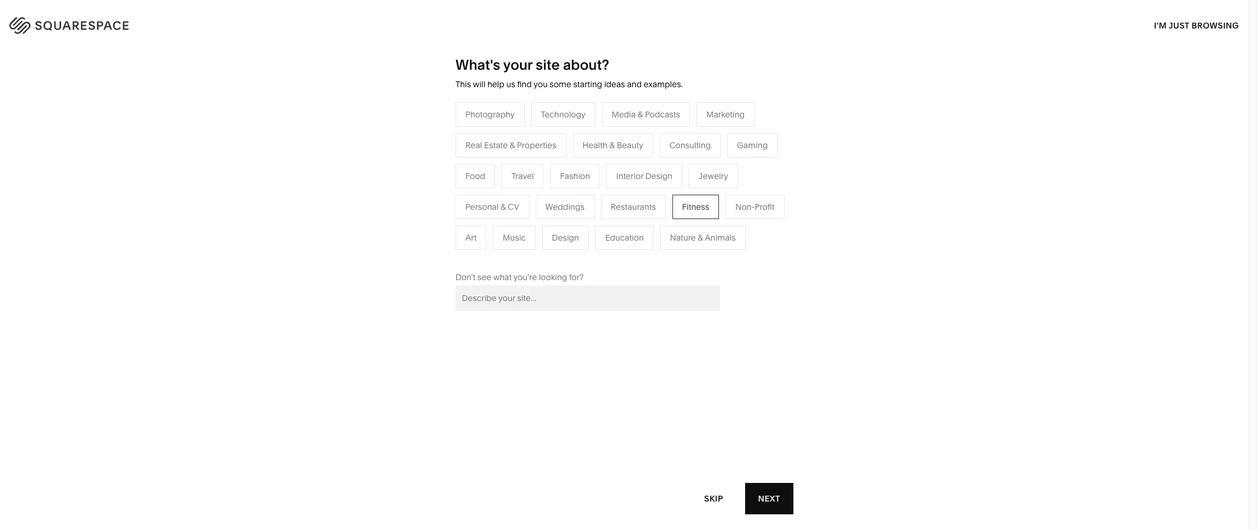 Task type: describe. For each thing, give the bounding box(es) containing it.
health
[[583, 140, 608, 151]]

media & podcasts inside option
[[612, 109, 680, 120]]

Interior Design radio
[[606, 164, 682, 188]]

Gaming radio
[[727, 133, 778, 158]]

0 horizontal spatial weddings
[[492, 231, 532, 242]]

profit
[[755, 202, 775, 212]]

animals inside option
[[705, 233, 736, 243]]

1 vertical spatial media & podcasts
[[492, 197, 561, 207]]

travel link
[[492, 162, 527, 172]]

properties inside radio
[[517, 140, 556, 151]]

non-profit
[[736, 202, 775, 212]]

Health & Beauty radio
[[573, 133, 653, 158]]

Marketing radio
[[697, 102, 755, 127]]

i'm just browsing
[[1154, 20, 1239, 31]]

ideas
[[604, 79, 625, 90]]

education
[[605, 233, 644, 243]]

starting
[[573, 79, 602, 90]]

non- inside radio
[[736, 202, 755, 212]]

real estate & properties link
[[492, 249, 595, 259]]

Weddings radio
[[536, 195, 594, 219]]

consulting
[[669, 140, 711, 151]]

Jewelry radio
[[689, 164, 738, 188]]

0 horizontal spatial non-
[[424, 214, 443, 224]]

just
[[1169, 20, 1190, 31]]

1 vertical spatial podcasts
[[526, 197, 561, 207]]

Nature & Animals radio
[[660, 226, 746, 250]]

examples.
[[644, 79, 683, 90]]

weddings link
[[492, 231, 543, 242]]

0 horizontal spatial animals
[[650, 179, 681, 190]]

Music radio
[[493, 226, 536, 250]]

us
[[506, 79, 515, 90]]

find
[[517, 79, 532, 90]]

Education radio
[[595, 226, 654, 250]]

interior
[[616, 171, 644, 181]]

music
[[503, 233, 526, 243]]

and
[[627, 79, 642, 90]]

restaurants link
[[492, 179, 549, 190]]

media & podcasts link
[[492, 197, 573, 207]]

design inside option
[[552, 233, 579, 243]]

don't
[[456, 272, 476, 283]]

personal & cv
[[465, 202, 519, 212]]

0 horizontal spatial restaurants
[[492, 179, 538, 190]]

technology
[[541, 109, 586, 120]]

events link
[[492, 214, 529, 224]]

1 vertical spatial real
[[492, 249, 509, 259]]

you're
[[514, 272, 537, 283]]

Technology radio
[[531, 102, 595, 127]]

community
[[370, 214, 414, 224]]

weddings inside weddings radio
[[545, 202, 585, 212]]

fitness inside radio
[[682, 202, 709, 212]]

home & decor link
[[615, 162, 683, 172]]

will
[[473, 79, 485, 90]]

Media & Podcasts radio
[[602, 102, 690, 127]]

Don't see what you're looking for? field
[[456, 286, 720, 311]]

log
[[1204, 18, 1223, 29]]

next button
[[745, 483, 793, 515]]

your
[[503, 56, 533, 73]]

about?
[[563, 56, 609, 73]]

what's your site about? this will help us find you some starting ideas and examples.
[[456, 56, 683, 90]]

nature & animals link
[[615, 179, 693, 190]]

Non-Profit radio
[[726, 195, 785, 219]]

travel down real estate & properties radio
[[492, 162, 515, 172]]

home
[[615, 162, 639, 172]]

photography
[[465, 109, 515, 120]]

site
[[536, 56, 560, 73]]

& inside media & podcasts option
[[638, 109, 643, 120]]

Photography radio
[[456, 102, 525, 127]]

restaurants inside 'radio'
[[611, 202, 656, 212]]

Restaurants radio
[[601, 195, 666, 219]]

& inside real estate & properties radio
[[510, 140, 515, 151]]

skip button
[[692, 483, 736, 515]]

media inside option
[[612, 109, 636, 120]]

food
[[465, 171, 485, 181]]

some
[[550, 79, 571, 90]]



Task type: vqa. For each thing, say whether or not it's contained in the screenshot.
the left Real
yes



Task type: locate. For each thing, give the bounding box(es) containing it.
1 horizontal spatial estate
[[511, 249, 535, 259]]

& inside personal & cv option
[[501, 202, 506, 212]]

0 horizontal spatial media & podcasts
[[492, 197, 561, 207]]

profits
[[443, 214, 467, 224]]

0 horizontal spatial nature
[[615, 179, 641, 190]]

non- down the jewelry option
[[736, 202, 755, 212]]

1 horizontal spatial real
[[492, 249, 509, 259]]

1 horizontal spatial podcasts
[[645, 109, 680, 120]]

1 vertical spatial restaurants
[[611, 202, 656, 212]]

you
[[534, 79, 548, 90]]

0 horizontal spatial estate
[[484, 140, 508, 151]]

health & beauty
[[583, 140, 643, 151]]

real inside real estate & properties radio
[[465, 140, 482, 151]]

for?
[[569, 272, 584, 283]]

& inside health & beauty radio
[[609, 140, 615, 151]]

home & decor
[[615, 162, 671, 172]]

nature & animals
[[615, 179, 681, 190], [670, 233, 736, 243]]

what
[[493, 272, 512, 283]]

what's
[[456, 56, 500, 73]]

media & podcasts
[[612, 109, 680, 120], [492, 197, 561, 207]]

log             in
[[1204, 18, 1234, 29]]

0 horizontal spatial media
[[492, 197, 516, 207]]

events
[[492, 214, 518, 224]]

next
[[758, 494, 780, 504]]

0 vertical spatial restaurants
[[492, 179, 538, 190]]

0 vertical spatial weddings
[[545, 202, 585, 212]]

nature
[[615, 179, 641, 190], [670, 233, 696, 243]]

media & podcasts down and
[[612, 109, 680, 120]]

nature down fitness radio
[[670, 233, 696, 243]]

interior design
[[616, 171, 673, 181]]

podcasts inside option
[[645, 109, 680, 120]]

nature down home
[[615, 179, 641, 190]]

real estate & properties up you're
[[492, 249, 583, 259]]

media
[[612, 109, 636, 120], [492, 197, 516, 207]]

restaurants down the nature & animals link
[[611, 202, 656, 212]]

real estate & properties up "travel" 'link'
[[465, 140, 556, 151]]

media up beauty
[[612, 109, 636, 120]]

properties
[[517, 140, 556, 151], [544, 249, 583, 259]]

0 vertical spatial nature
[[615, 179, 641, 190]]

marketing
[[706, 109, 745, 120]]

1 vertical spatial real estate & properties
[[492, 249, 583, 259]]

design inside radio
[[645, 171, 673, 181]]

weddings down events link
[[492, 231, 532, 242]]

1 vertical spatial animals
[[705, 233, 736, 243]]

nature & animals down home & decor 'link'
[[615, 179, 681, 190]]

in
[[1225, 18, 1234, 29]]

real up food 'option'
[[465, 140, 482, 151]]

design
[[645, 171, 673, 181], [552, 233, 579, 243]]

0 vertical spatial properties
[[517, 140, 556, 151]]

fitness down interior at top
[[615, 197, 642, 207]]

Travel radio
[[502, 164, 544, 188]]

non-
[[736, 202, 755, 212], [424, 214, 443, 224]]

Consulting radio
[[660, 133, 721, 158]]

0 horizontal spatial design
[[552, 233, 579, 243]]

beauty
[[617, 140, 643, 151]]

Personal & CV radio
[[456, 195, 529, 219]]

browsing
[[1192, 20, 1239, 31]]

degraw element
[[468, 398, 780, 531]]

restaurants
[[492, 179, 538, 190], [611, 202, 656, 212]]

0 vertical spatial animals
[[650, 179, 681, 190]]

decor
[[648, 162, 671, 172]]

nature & animals down fitness radio
[[670, 233, 736, 243]]

non- right community
[[424, 214, 443, 224]]

0 vertical spatial non-
[[736, 202, 755, 212]]

personal
[[465, 202, 499, 212]]

real down the music
[[492, 249, 509, 259]]

1 horizontal spatial non-
[[736, 202, 755, 212]]

cv
[[508, 202, 519, 212]]

0 vertical spatial real
[[465, 140, 482, 151]]

animals down decor
[[650, 179, 681, 190]]

estate up "travel" 'link'
[[484, 140, 508, 151]]

0 vertical spatial estate
[[484, 140, 508, 151]]

1 vertical spatial nature & animals
[[670, 233, 736, 243]]

1 vertical spatial properties
[[544, 249, 583, 259]]

nature inside option
[[670, 233, 696, 243]]

1 vertical spatial non-
[[424, 214, 443, 224]]

weddings up design option
[[545, 202, 585, 212]]

nature & animals inside option
[[670, 233, 736, 243]]

fashion
[[560, 171, 590, 181]]

Real Estate & Properties radio
[[456, 133, 566, 158]]

podcasts down restaurants link
[[526, 197, 561, 207]]

1 vertical spatial nature
[[670, 233, 696, 243]]

looking
[[539, 272, 567, 283]]

skip
[[705, 494, 724, 504]]

real
[[465, 140, 482, 151], [492, 249, 509, 259]]

don't see what you're looking for?
[[456, 272, 584, 283]]

community & non-profits
[[370, 214, 467, 224]]

log             in link
[[1204, 18, 1234, 29]]

Design radio
[[542, 226, 589, 250]]

degraw image
[[468, 398, 780, 531]]

fitness link
[[615, 197, 654, 207]]

squarespace logo link
[[23, 14, 265, 33]]

media & podcasts down restaurants link
[[492, 197, 561, 207]]

1 horizontal spatial animals
[[705, 233, 736, 243]]

1 vertical spatial design
[[552, 233, 579, 243]]

0 horizontal spatial real
[[465, 140, 482, 151]]

& inside 'nature & animals' option
[[698, 233, 703, 243]]

community & non-profits link
[[370, 214, 478, 224]]

fitness
[[615, 197, 642, 207], [682, 202, 709, 212]]

0 horizontal spatial fitness
[[615, 197, 642, 207]]

1 horizontal spatial nature
[[670, 233, 696, 243]]

Fitness radio
[[672, 195, 719, 219]]

animals down fitness radio
[[705, 233, 736, 243]]

&
[[638, 109, 643, 120], [510, 140, 515, 151], [609, 140, 615, 151], [641, 162, 646, 172], [643, 179, 648, 190], [518, 197, 524, 207], [501, 202, 506, 212], [416, 214, 422, 224], [698, 233, 703, 243], [537, 249, 542, 259]]

1 horizontal spatial media
[[612, 109, 636, 120]]

animals
[[650, 179, 681, 190], [705, 233, 736, 243]]

gaming
[[737, 140, 768, 151]]

1 vertical spatial media
[[492, 197, 516, 207]]

podcasts down examples.
[[645, 109, 680, 120]]

podcasts
[[645, 109, 680, 120], [526, 197, 561, 207]]

1 vertical spatial weddings
[[492, 231, 532, 242]]

estate down weddings link on the top of the page
[[511, 249, 535, 259]]

weddings
[[545, 202, 585, 212], [492, 231, 532, 242]]

estate
[[484, 140, 508, 151], [511, 249, 535, 259]]

1 horizontal spatial fitness
[[682, 202, 709, 212]]

real estate & properties
[[465, 140, 556, 151], [492, 249, 583, 259]]

this
[[456, 79, 471, 90]]

real estate & properties inside radio
[[465, 140, 556, 151]]

1 vertical spatial estate
[[511, 249, 535, 259]]

1 horizontal spatial restaurants
[[611, 202, 656, 212]]

0 vertical spatial media
[[612, 109, 636, 120]]

0 vertical spatial podcasts
[[645, 109, 680, 120]]

squarespace logo image
[[23, 14, 152, 33]]

travel inside option
[[511, 171, 534, 181]]

0 vertical spatial real estate & properties
[[465, 140, 556, 151]]

estate inside radio
[[484, 140, 508, 151]]

0 vertical spatial design
[[645, 171, 673, 181]]

travel
[[492, 162, 515, 172], [511, 171, 534, 181]]

0 vertical spatial media & podcasts
[[612, 109, 680, 120]]

Food radio
[[456, 164, 495, 188]]

properties up travel option
[[517, 140, 556, 151]]

see
[[478, 272, 491, 283]]

0 horizontal spatial podcasts
[[526, 197, 561, 207]]

help
[[487, 79, 504, 90]]

art
[[465, 233, 477, 243]]

i'm
[[1154, 20, 1167, 31]]

restaurants down "travel" 'link'
[[492, 179, 538, 190]]

Fashion radio
[[550, 164, 600, 188]]

Art radio
[[456, 226, 487, 250]]

properties up looking
[[544, 249, 583, 259]]

jewelry
[[699, 171, 728, 181]]

media up events
[[492, 197, 516, 207]]

travel up media & podcasts 'link'
[[511, 171, 534, 181]]

1 horizontal spatial weddings
[[545, 202, 585, 212]]

i'm just browsing link
[[1154, 9, 1239, 41]]

1 horizontal spatial design
[[645, 171, 673, 181]]

0 vertical spatial nature & animals
[[615, 179, 681, 190]]

fitness up 'nature & animals' option
[[682, 202, 709, 212]]

1 horizontal spatial media & podcasts
[[612, 109, 680, 120]]



